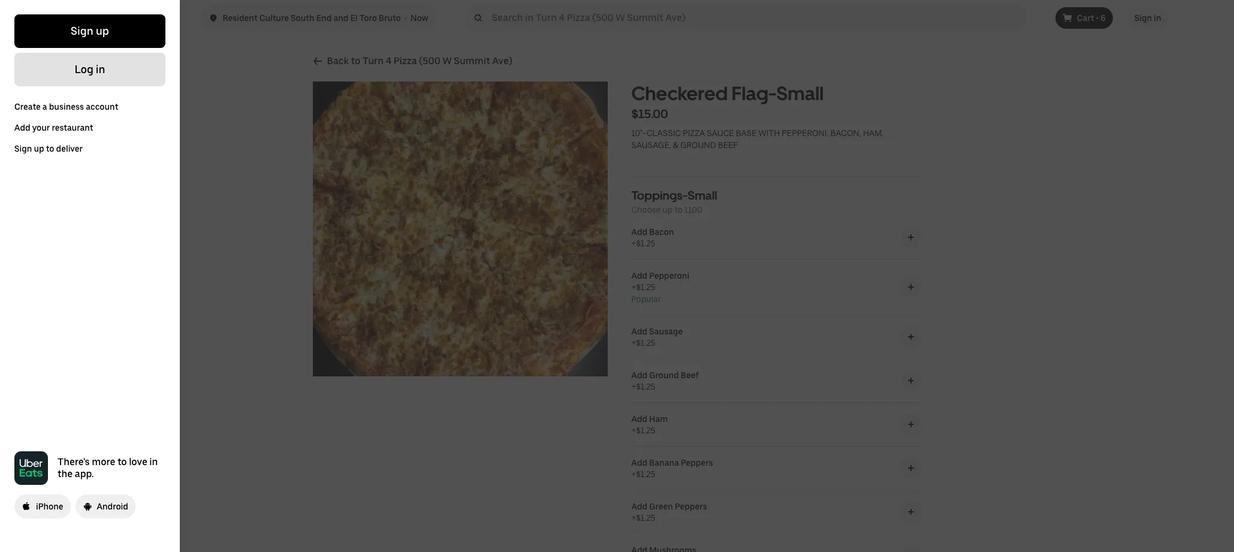 Task type: describe. For each thing, give the bounding box(es) containing it.
with
[[759, 128, 780, 138]]

restaurant
[[52, 123, 93, 133]]

uber eats home image
[[97, 11, 177, 25]]

android
[[97, 502, 128, 512]]

in inside there's more to love in the app.
[[150, 456, 158, 468]]

2 • from the left
[[1097, 13, 1099, 23]]

$1.25 inside add ham + $1.25
[[636, 426, 656, 435]]

add for add sausage + $1.25
[[632, 327, 648, 336]]

choose
[[632, 205, 661, 215]]

sign in
[[1135, 13, 1162, 23]]

there's more to love in the app.
[[58, 456, 158, 480]]

small inside checkered flag-small $15.00
[[777, 82, 824, 105]]

create a business account
[[14, 102, 118, 112]]

create
[[14, 102, 41, 112]]

back
[[327, 55, 349, 67]]

toppings-
[[632, 188, 688, 203]]

checkered
[[632, 82, 728, 105]]

pizza
[[394, 55, 417, 67]]

bacon,
[[831, 128, 862, 138]]

+ inside add bacon + $1.25
[[632, 239, 636, 248]]

ground
[[650, 371, 679, 380]]

turn
[[363, 55, 384, 67]]

$1.25 inside add bacon + $1.25
[[636, 239, 656, 248]]

sauce
[[707, 128, 734, 138]]

back to turn 4 pizza (500 w summit ave)
[[327, 55, 513, 67]]

deliver to image
[[208, 11, 218, 25]]

peppers for add green peppers
[[675, 502, 707, 512]]

log in link
[[14, 53, 166, 86]]

sign for sign in
[[1135, 13, 1153, 23]]

+ inside add banana peppers + $1.25
[[632, 470, 636, 479]]

w
[[443, 55, 452, 67]]

add for add ground beef + $1.25
[[632, 371, 648, 380]]

base
[[736, 128, 757, 138]]

banana
[[650, 458, 679, 468]]

sign up to deliver
[[14, 144, 83, 154]]

add banana peppers + $1.25
[[632, 458, 713, 479]]

sign for sign up to deliver
[[14, 144, 32, 154]]

add for add banana peppers + $1.25
[[632, 458, 648, 468]]

up inside toppings-small choose up to 1100
[[663, 205, 673, 215]]

add for add your restaurant
[[14, 123, 30, 133]]

(500
[[419, 55, 441, 67]]

$15.00
[[632, 107, 668, 121]]

$1.25 inside add sausage + $1.25
[[636, 338, 656, 348]]

south
[[291, 13, 315, 23]]

add bacon + $1.25
[[632, 227, 674, 248]]

now
[[411, 13, 429, 23]]

beef
[[681, 371, 699, 380]]

+ inside the add ground beef + $1.25
[[632, 382, 636, 392]]

10"-
[[632, 128, 647, 138]]

the
[[58, 468, 73, 480]]

bacon
[[650, 227, 674, 237]]

culture
[[259, 13, 289, 23]]

to inside there's more to love in the app.
[[117, 456, 127, 468]]

pizza
[[683, 128, 705, 138]]

add for add bacon + $1.25
[[632, 227, 648, 237]]

4
[[386, 55, 392, 67]]

cart • 6
[[1077, 13, 1106, 23]]

android link
[[75, 495, 135, 519]]

$1.25 inside add pepperoni + $1.25 popular
[[636, 282, 656, 292]]

summit
[[454, 55, 490, 67]]

uber eats image
[[14, 452, 48, 485]]

add sausage + $1.25
[[632, 327, 683, 348]]

add for add ham + $1.25
[[632, 414, 648, 424]]

sign in link
[[1128, 7, 1169, 29]]

+ inside add pepperoni + $1.25 popular
[[632, 282, 636, 292]]

app.
[[75, 468, 94, 480]]

to inside toppings-small choose up to 1100
[[675, 205, 683, 215]]

+ inside add ham + $1.25
[[632, 426, 636, 435]]

10"-classic pizza sauce base with pepperoni, bacon, ham, sausage, & ground beef
[[632, 128, 884, 150]]

add ground beef + $1.25
[[632, 371, 699, 392]]

popular
[[632, 294, 661, 304]]

sign up to deliver link
[[14, 144, 83, 154]]

create a business account link
[[14, 102, 118, 112]]

account
[[86, 102, 118, 112]]

pepperoni
[[650, 271, 690, 281]]

add your restaurant
[[14, 123, 93, 133]]

pepperoni,
[[782, 128, 829, 138]]

checkered flag-small $15.00
[[632, 82, 824, 121]]

business
[[49, 102, 84, 112]]

1100
[[685, 205, 703, 215]]

green
[[650, 502, 673, 512]]

add your restaurant link
[[14, 123, 93, 133]]



Task type: vqa. For each thing, say whether or not it's contained in the screenshot.
SUMMIT
yes



Task type: locate. For each thing, give the bounding box(es) containing it.
6 $1.25 from the top
[[636, 470, 656, 479]]

in for sign in
[[1155, 13, 1162, 23]]

$1.25 inside add banana peppers + $1.25
[[636, 470, 656, 479]]

5 $1.25 from the top
[[636, 426, 656, 435]]

0 horizontal spatial up
[[34, 144, 44, 154]]

beef
[[718, 140, 739, 150]]

2 horizontal spatial sign
[[1135, 13, 1153, 23]]

add pepperoni + $1.25 popular
[[632, 271, 690, 304]]

sign up link
[[14, 14, 166, 48]]

add up popular
[[632, 271, 648, 281]]

sign right "6"
[[1135, 13, 1153, 23]]

2 $1.25 from the top
[[636, 282, 656, 292]]

5 + from the top
[[632, 426, 636, 435]]

small up 1100
[[688, 188, 718, 203]]

add inside add banana peppers + $1.25
[[632, 458, 648, 468]]

add green peppers + $1.25
[[632, 502, 707, 523]]

peppers right banana
[[681, 458, 713, 468]]

add inside the add ground beef + $1.25
[[632, 371, 648, 380]]

in for log in
[[96, 63, 105, 76]]

sign up
[[71, 25, 109, 37]]

ham,
[[863, 128, 884, 138]]

1 vertical spatial small
[[688, 188, 718, 203]]

2 vertical spatial in
[[150, 456, 158, 468]]

up for sign up to deliver
[[34, 144, 44, 154]]

0 horizontal spatial in
[[96, 63, 105, 76]]

add ham + $1.25
[[632, 414, 668, 435]]

1 + from the top
[[632, 239, 636, 248]]

peppers
[[681, 458, 713, 468], [675, 502, 707, 512]]

to left 1100
[[675, 205, 683, 215]]

&
[[673, 140, 679, 150]]

6
[[1101, 13, 1106, 23]]

in
[[1155, 13, 1162, 23], [96, 63, 105, 76], [150, 456, 158, 468]]

in right "6"
[[1155, 13, 1162, 23]]

0 vertical spatial small
[[777, 82, 824, 105]]

sausage
[[650, 327, 683, 336]]

2 vertical spatial up
[[663, 205, 673, 215]]

to left love
[[117, 456, 127, 468]]

ave)
[[492, 55, 513, 67]]

add
[[14, 123, 30, 133], [632, 227, 648, 237], [632, 271, 648, 281], [632, 327, 648, 336], [632, 371, 648, 380], [632, 414, 648, 424], [632, 458, 648, 468], [632, 502, 648, 512]]

your
[[32, 123, 50, 133]]

•
[[405, 13, 407, 23], [1097, 13, 1099, 23]]

up up the log in
[[96, 25, 109, 37]]

back to turn 4 pizza (500 w summit ave) link
[[313, 55, 513, 67]]

a
[[42, 102, 47, 112]]

+ inside add sausage + $1.25
[[632, 338, 636, 348]]

sign inside "link"
[[71, 25, 93, 37]]

flag-
[[732, 82, 777, 105]]

add inside add sausage + $1.25
[[632, 327, 648, 336]]

main navigation menu image
[[66, 12, 78, 24]]

$1.25 down ground
[[636, 382, 656, 392]]

add inside add bacon + $1.25
[[632, 227, 648, 237]]

3 $1.25 from the top
[[636, 338, 656, 348]]

sausage,
[[632, 140, 672, 150]]

1 horizontal spatial sign
[[71, 25, 93, 37]]

0 vertical spatial in
[[1155, 13, 1162, 23]]

sign for sign up
[[71, 25, 93, 37]]

iphone
[[36, 502, 63, 512]]

1 horizontal spatial small
[[777, 82, 824, 105]]

$1.25 inside add green peppers + $1.25
[[636, 513, 656, 523]]

peppers for add banana peppers
[[681, 458, 713, 468]]

there's
[[58, 456, 90, 468]]

$1.25
[[636, 239, 656, 248], [636, 282, 656, 292], [636, 338, 656, 348], [636, 382, 656, 392], [636, 426, 656, 435], [636, 470, 656, 479], [636, 513, 656, 523]]

add for add pepperoni + $1.25 popular
[[632, 271, 648, 281]]

up down toppings-
[[663, 205, 673, 215]]

$1.25 down the green on the bottom right of the page
[[636, 513, 656, 523]]

1 vertical spatial sign
[[71, 25, 93, 37]]

2 vertical spatial sign
[[14, 144, 32, 154]]

0 horizontal spatial small
[[688, 188, 718, 203]]

+ inside add green peppers + $1.25
[[632, 513, 636, 523]]

3 + from the top
[[632, 338, 636, 348]]

$1.25 down banana
[[636, 470, 656, 479]]

sign down main navigation menu icon
[[71, 25, 93, 37]]

2 horizontal spatial up
[[663, 205, 673, 215]]

0 vertical spatial peppers
[[681, 458, 713, 468]]

$1.25 down sausage at the bottom
[[636, 338, 656, 348]]

more
[[92, 456, 115, 468]]

4 + from the top
[[632, 382, 636, 392]]

toppings-small choose up to 1100
[[632, 188, 718, 215]]

small
[[777, 82, 824, 105], [688, 188, 718, 203]]

$1.25 down bacon
[[636, 239, 656, 248]]

0 horizontal spatial sign
[[14, 144, 32, 154]]

resident
[[223, 13, 258, 23]]

0 vertical spatial up
[[96, 25, 109, 37]]

1 horizontal spatial •
[[1097, 13, 1099, 23]]

in right love
[[150, 456, 158, 468]]

up down your
[[34, 144, 44, 154]]

sign
[[1135, 13, 1153, 23], [71, 25, 93, 37], [14, 144, 32, 154]]

small up pepperoni,
[[777, 82, 824, 105]]

0 horizontal spatial •
[[405, 13, 407, 23]]

small inside toppings-small choose up to 1100
[[688, 188, 718, 203]]

deliver
[[56, 144, 83, 154]]

peppers inside add banana peppers + $1.25
[[681, 458, 713, 468]]

add left the green on the bottom right of the page
[[632, 502, 648, 512]]

$1.25 up popular
[[636, 282, 656, 292]]

1 vertical spatial up
[[34, 144, 44, 154]]

0 vertical spatial sign
[[1135, 13, 1153, 23]]

7 $1.25 from the top
[[636, 513, 656, 523]]

classic
[[647, 128, 681, 138]]

log in
[[75, 63, 105, 76]]

7 + from the top
[[632, 513, 636, 523]]

4 $1.25 from the top
[[636, 382, 656, 392]]

peppers right the green on the bottom right of the page
[[675, 502, 707, 512]]

up for sign up
[[96, 25, 109, 37]]

$1.25 down ham
[[636, 426, 656, 435]]

in right log
[[96, 63, 105, 76]]

to left turn
[[351, 55, 361, 67]]

add inside add green peppers + $1.25
[[632, 502, 648, 512]]

cart
[[1077, 13, 1095, 23]]

up
[[96, 25, 109, 37], [34, 144, 44, 154], [663, 205, 673, 215]]

iphone link
[[14, 495, 71, 519]]

• left "6"
[[1097, 13, 1099, 23]]

add for add green peppers + $1.25
[[632, 502, 648, 512]]

6 + from the top
[[632, 470, 636, 479]]

peppers inside add green peppers + $1.25
[[675, 502, 707, 512]]

2 horizontal spatial in
[[1155, 13, 1162, 23]]

to
[[351, 55, 361, 67], [46, 144, 54, 154], [675, 205, 683, 215], [117, 456, 127, 468]]

add left banana
[[632, 458, 648, 468]]

add inside add ham + $1.25
[[632, 414, 648, 424]]

1 horizontal spatial up
[[96, 25, 109, 37]]

ham
[[650, 414, 668, 424]]

el
[[351, 13, 358, 23]]

ground
[[681, 140, 716, 150]]

add left sausage at the bottom
[[632, 327, 648, 336]]

love
[[129, 456, 147, 468]]

• left now in the left of the page
[[405, 13, 407, 23]]

up inside "link"
[[96, 25, 109, 37]]

resident culture south end and el toro bruto • now
[[223, 13, 429, 23]]

sign down the add your restaurant
[[14, 144, 32, 154]]

bruto
[[379, 13, 401, 23]]

add inside add pepperoni + $1.25 popular
[[632, 271, 648, 281]]

and
[[334, 13, 349, 23]]

to left deliver
[[46, 144, 54, 154]]

add left ham
[[632, 414, 648, 424]]

2 + from the top
[[632, 282, 636, 292]]

1 • from the left
[[405, 13, 407, 23]]

add left bacon
[[632, 227, 648, 237]]

1 horizontal spatial in
[[150, 456, 158, 468]]

+
[[632, 239, 636, 248], [632, 282, 636, 292], [632, 338, 636, 348], [632, 382, 636, 392], [632, 426, 636, 435], [632, 470, 636, 479], [632, 513, 636, 523]]

add left ground
[[632, 371, 648, 380]]

1 $1.25 from the top
[[636, 239, 656, 248]]

$1.25 inside the add ground beef + $1.25
[[636, 382, 656, 392]]

1 vertical spatial in
[[96, 63, 105, 76]]

toro
[[360, 13, 377, 23]]

log
[[75, 63, 93, 76]]

add left your
[[14, 123, 30, 133]]

end
[[316, 13, 332, 23]]

1 vertical spatial peppers
[[675, 502, 707, 512]]



